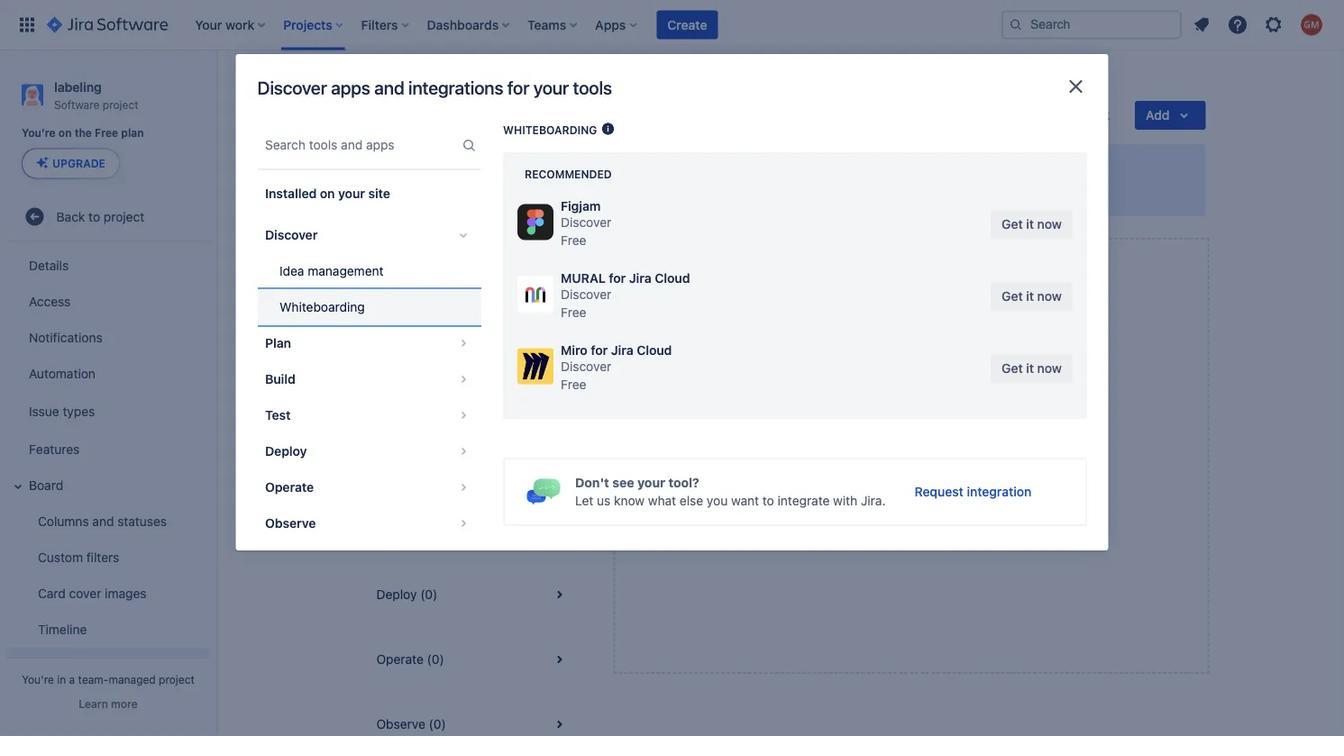 Task type: vqa. For each thing, say whether or not it's contained in the screenshot.
topmost the more
no



Task type: describe. For each thing, give the bounding box(es) containing it.
automation
[[29, 366, 96, 381]]

tool
[[914, 523, 937, 538]]

see
[[612, 476, 634, 491]]

idea management button
[[257, 253, 481, 289]]

figjam discover free
[[561, 199, 611, 248]]

work
[[667, 185, 695, 200]]

figjam logo image
[[517, 204, 553, 240]]

project,
[[743, 185, 787, 200]]

build
[[265, 372, 295, 387]]

create button
[[657, 10, 718, 39]]

deploy for deploy (0)
[[377, 588, 417, 602]]

integrations inside dialog
[[409, 77, 504, 98]]

test button
[[257, 398, 481, 434]]

custom filters
[[38, 550, 119, 565]]

access
[[29, 294, 71, 309]]

features
[[29, 442, 80, 457]]

discover inside add your tools to discover to improve cross-functional collaboration, add your team's whiteboarding and research tools.
[[941, 448, 1000, 465]]

view
[[377, 263, 405, 278]]

the
[[75, 127, 92, 140]]

your down recommended
[[552, 185, 577, 200]]

mural for jira cloud discover free
[[561, 271, 690, 320]]

give feedback
[[1025, 108, 1110, 123]]

right
[[893, 185, 920, 200]]

view all tools (0) button
[[355, 238, 592, 303]]

0 horizontal spatial toolchain
[[29, 658, 84, 673]]

improve
[[779, 474, 826, 489]]

and inside add your tools to discover to improve cross-functional collaboration, add your team's whiteboarding and research tools.
[[921, 492, 942, 507]]

discover inside welcome to your project toolchain discover integrations for your tools, connect work to your project, and manage it all right here.
[[405, 185, 456, 200]]

observe (0) button
[[355, 693, 592, 737]]

to right welcome
[[471, 159, 485, 176]]

details link
[[7, 247, 209, 284]]

tools for view
[[424, 263, 453, 278]]

integrate
[[778, 494, 830, 509]]

integration
[[967, 485, 1032, 500]]

upgrade
[[52, 157, 105, 170]]

back to project
[[56, 209, 145, 224]]

now for miro for jira cloud discover free
[[1037, 361, 1062, 376]]

welcome to your project toolchain discover integrations for your tools, connect work to your project, and manage it all right here.
[[405, 159, 953, 200]]

observe button
[[257, 506, 481, 542]]

for inside welcome to your project toolchain discover integrations for your tools, connect work to your project, and manage it all right here.
[[532, 185, 548, 200]]

card cover images link
[[18, 576, 209, 612]]

brainstorm and organize ideas as a team image
[[601, 122, 615, 136]]

learn more
[[79, 698, 138, 711]]

don't see your tool? let us know what else you want to integrate with jira.
[[575, 476, 886, 509]]

tool?
[[668, 476, 699, 491]]

test
[[265, 408, 290, 423]]

and inside "link"
[[92, 514, 114, 529]]

now for mural for jira cloud discover free
[[1037, 289, 1062, 304]]

to inside add your tools to discover to improve cross-functional collaboration, add your team's whiteboarding and research tools.
[[924, 448, 938, 465]]

add for your
[[823, 448, 850, 465]]

give
[[1025, 108, 1052, 123]]

free inside figjam discover free
[[561, 233, 586, 248]]

get it now for figjam discover free
[[1002, 217, 1062, 232]]

group containing details
[[4, 242, 209, 725]]

chevron icon pointing right image for plan
[[452, 333, 474, 354]]

on for installed
[[320, 186, 335, 201]]

chevron icon pointing down image
[[452, 225, 474, 246]]

learn more button
[[79, 697, 138, 712]]

you're on the free plan
[[22, 127, 144, 140]]

(0) for observe (0)
[[429, 717, 446, 732]]

create
[[668, 17, 708, 32]]

mural for jira cloud logo image
[[517, 276, 553, 313]]

cross-
[[829, 474, 866, 489]]

feedback
[[1055, 108, 1110, 123]]

jira for miro
[[611, 343, 633, 358]]

functional
[[866, 474, 924, 489]]

to inside 'link'
[[89, 209, 100, 224]]

add tool button
[[876, 516, 948, 545]]

tools inside dialog
[[573, 77, 612, 98]]

learn
[[79, 698, 108, 711]]

cloud for mural for jira cloud discover free
[[655, 271, 690, 286]]

software
[[54, 98, 100, 111]]

else
[[679, 494, 703, 509]]

(0) for operate (0)
[[427, 653, 444, 667]]

request integration button
[[904, 478, 1042, 507]]

your inside the installed on your site button
[[338, 186, 365, 201]]

for inside "miro for jira cloud discover free"
[[591, 343, 608, 358]]

operate for operate
[[265, 480, 314, 495]]

project settings link
[[488, 72, 579, 94]]

jira.
[[861, 494, 886, 509]]

get for miro for jira cloud discover free
[[1002, 361, 1023, 376]]

issue types
[[29, 404, 95, 419]]

projects
[[351, 75, 399, 90]]

images
[[105, 586, 147, 601]]

board button
[[7, 467, 209, 504]]

notifications
[[29, 330, 103, 345]]

(0) for deploy (0)
[[421, 588, 438, 602]]

observe for observe (0)
[[377, 717, 426, 732]]

let
[[575, 494, 593, 509]]

your right project
[[534, 77, 569, 98]]

types
[[63, 404, 95, 419]]

deploy (0) button
[[355, 563, 592, 628]]

operate (0)
[[377, 653, 444, 667]]

access link
[[7, 284, 209, 320]]

columns and statuses link
[[18, 504, 209, 540]]

discover down the whiteboarding "button"
[[377, 328, 427, 343]]

you
[[707, 494, 728, 509]]

get it now button for miro for jira cloud discover free
[[991, 354, 1073, 383]]

give feedback button
[[989, 101, 1121, 130]]

here.
[[923, 185, 953, 200]]

installed on your site
[[265, 186, 390, 201]]

team-
[[78, 674, 109, 686]]

get it now for miro for jira cloud discover free
[[1002, 361, 1062, 376]]

it for mural for jira cloud discover free
[[1026, 289, 1034, 304]]

cloud for miro for jira cloud discover free
[[637, 343, 672, 358]]

labeling link
[[421, 72, 466, 94]]

you're for you're in a team-managed project
[[22, 674, 54, 686]]

whiteboarding inside "button"
[[279, 300, 365, 315]]

project
[[488, 75, 529, 90]]

features link
[[7, 431, 209, 467]]

operate button
[[257, 470, 481, 506]]

free right the
[[95, 127, 118, 140]]

chevron icon pointing right image for deploy
[[452, 441, 474, 463]]

to inside don't see your tool? let us know what else you want to integrate with jira.
[[762, 494, 774, 509]]

research
[[946, 492, 996, 507]]

don't
[[575, 476, 609, 491]]

notifications link
[[7, 320, 209, 356]]

project inside back to project 'link'
[[104, 209, 145, 224]]

tools,
[[581, 185, 613, 200]]

it inside welcome to your project toolchain discover integrations for your tools, connect work to your project, and manage it all right here.
[[866, 185, 873, 200]]

connect
[[616, 185, 664, 200]]

your left project,
[[714, 185, 739, 200]]

search image
[[1009, 18, 1024, 32]]



Task type: locate. For each thing, give the bounding box(es) containing it.
1 horizontal spatial deploy
[[377, 588, 417, 602]]

0 horizontal spatial deploy
[[265, 444, 307, 459]]

to up request
[[924, 448, 938, 465]]

recommended
[[524, 168, 612, 180]]

0 horizontal spatial labeling
[[54, 79, 102, 94]]

0 vertical spatial whiteboarding
[[503, 124, 597, 136]]

management
[[307, 264, 383, 279]]

add your tools to discover to improve cross-functional collaboration, add your team's whiteboarding and research tools.
[[762, 448, 1062, 507]]

for
[[508, 77, 530, 98], [532, 185, 548, 200], [609, 271, 626, 286], [591, 343, 608, 358]]

discover inside mural for jira cloud discover free
[[561, 287, 611, 302]]

0 vertical spatial on
[[58, 127, 72, 140]]

group inside discover apps and integrations for your tools dialog
[[257, 212, 481, 584]]

1 vertical spatial get
[[1002, 289, 1023, 304]]

labeling up software
[[54, 79, 102, 94]]

in
[[57, 674, 66, 686]]

now for figjam discover free
[[1037, 217, 1062, 232]]

0 horizontal spatial whiteboarding
[[279, 300, 365, 315]]

1 horizontal spatial group
[[257, 212, 481, 584]]

want
[[731, 494, 759, 509]]

0 horizontal spatial operate
[[265, 480, 314, 495]]

toolchain up in at the left of the page
[[29, 658, 84, 673]]

chevron icon pointing right image inside plan button
[[452, 333, 474, 354]]

you're for you're on the free plan
[[22, 127, 56, 140]]

0 vertical spatial tools
[[573, 77, 612, 98]]

1 horizontal spatial add
[[887, 523, 911, 538]]

to right back
[[89, 209, 100, 224]]

integrations inside welcome to your project toolchain discover integrations for your tools, connect work to your project, and manage it all right here.
[[460, 185, 529, 200]]

2 get from the top
[[1002, 289, 1023, 304]]

1 vertical spatial cloud
[[637, 343, 672, 358]]

whiteboarding down settings
[[503, 124, 597, 136]]

it for figjam discover free
[[1026, 217, 1034, 232]]

(0) for discover (0)
[[431, 328, 448, 343]]

discover down figjam
[[561, 215, 611, 230]]

to right work at top
[[699, 185, 710, 200]]

for inside mural for jira cloud discover free
[[609, 271, 626, 286]]

2 get it now from the top
[[1002, 289, 1062, 304]]

jira for mural
[[629, 271, 651, 286]]

3 now from the top
[[1037, 361, 1062, 376]]

0 horizontal spatial add
[[823, 448, 850, 465]]

jira software image
[[47, 14, 168, 36], [47, 14, 168, 36]]

details
[[29, 258, 69, 273]]

jira
[[629, 271, 651, 286], [611, 343, 633, 358]]

chevron icon pointing right image inside the observe button
[[452, 513, 474, 535]]

all
[[877, 185, 890, 200], [408, 263, 421, 278]]

3 get from the top
[[1002, 361, 1023, 376]]

tools up functional
[[888, 448, 921, 465]]

view all tools (0)
[[377, 263, 474, 278]]

to
[[471, 159, 485, 176], [699, 185, 710, 200], [89, 209, 100, 224], [924, 448, 938, 465], [762, 494, 774, 509]]

add left tool
[[887, 523, 911, 538]]

all left right
[[877, 185, 890, 200]]

project up figjam
[[522, 159, 570, 176]]

1 horizontal spatial toolchain
[[355, 103, 445, 128]]

observe inside button
[[377, 717, 426, 732]]

6 chevron icon pointing right image from the top
[[452, 513, 474, 535]]

1 horizontal spatial on
[[320, 186, 335, 201]]

1 horizontal spatial observe
[[377, 717, 426, 732]]

tools.
[[1000, 492, 1032, 507]]

2 vertical spatial now
[[1037, 361, 1062, 376]]

your inside don't see your tool? let us know what else you want to integrate with jira.
[[637, 476, 665, 491]]

idea management
[[279, 264, 383, 279]]

2 vertical spatial get it now
[[1002, 361, 1062, 376]]

projects link
[[351, 72, 399, 94]]

observe down 'operate' button
[[265, 516, 316, 531]]

0 horizontal spatial group
[[4, 242, 209, 725]]

1 horizontal spatial whiteboarding
[[503, 124, 597, 136]]

chevron icon pointing right image for operate
[[452, 477, 474, 499]]

1 vertical spatial you're
[[22, 674, 54, 686]]

you're
[[22, 127, 56, 140], [22, 674, 54, 686]]

miro
[[561, 343, 587, 358]]

0 vertical spatial operate
[[265, 480, 314, 495]]

free down mural at the top
[[561, 305, 586, 320]]

0 vertical spatial cloud
[[655, 271, 690, 286]]

0 vertical spatial jira
[[629, 271, 651, 286]]

get it now for mural for jira cloud discover free
[[1002, 289, 1062, 304]]

and inside dialog
[[375, 77, 405, 98]]

Search field
[[1002, 10, 1182, 39]]

site
[[368, 186, 390, 201]]

on left the
[[58, 127, 72, 140]]

observe inside button
[[265, 516, 316, 531]]

get for figjam discover free
[[1002, 217, 1023, 232]]

group
[[257, 212, 481, 584], [4, 242, 209, 725]]

apps image image
[[526, 479, 561, 506]]

free down 'miro'
[[561, 377, 586, 392]]

all right view
[[408, 263, 421, 278]]

columns and statuses
[[38, 514, 167, 529]]

automation link
[[7, 356, 209, 392]]

add up cross-
[[823, 448, 850, 465]]

with
[[833, 494, 857, 509]]

1 vertical spatial observe
[[377, 717, 426, 732]]

0 horizontal spatial tools
[[424, 263, 453, 278]]

get
[[1002, 217, 1023, 232], [1002, 289, 1023, 304], [1002, 361, 1023, 376]]

timeline link
[[18, 612, 209, 648]]

3 get it now button from the top
[[991, 354, 1073, 383]]

4 chevron icon pointing right image from the top
[[452, 441, 474, 463]]

(0) up observe (0) button
[[427, 653, 444, 667]]

5 chevron icon pointing right image from the top
[[452, 477, 474, 499]]

deploy up operate (0)
[[377, 588, 417, 602]]

apps
[[331, 77, 370, 98]]

get for mural for jira cloud discover free
[[1002, 289, 1023, 304]]

and up tool
[[921, 492, 942, 507]]

2 get it now button from the top
[[991, 282, 1073, 311]]

jira inside "miro for jira cloud discover free"
[[611, 343, 633, 358]]

free inside mural for jira cloud discover free
[[561, 305, 586, 320]]

custom
[[38, 550, 83, 565]]

team's
[[792, 492, 831, 507]]

7 chevron icon pointing right image from the top
[[452, 549, 474, 571]]

discover down 'miro'
[[561, 359, 611, 374]]

back
[[56, 209, 85, 224]]

you're in a team-managed project
[[22, 674, 195, 686]]

get it now button
[[991, 210, 1073, 239], [991, 282, 1073, 311], [991, 354, 1073, 383]]

0 horizontal spatial observe
[[265, 516, 316, 531]]

free
[[95, 127, 118, 140], [561, 233, 586, 248], [561, 305, 586, 320], [561, 377, 586, 392]]

project
[[103, 98, 139, 111], [522, 159, 570, 176], [104, 209, 145, 224], [159, 674, 195, 686]]

0 vertical spatial deploy
[[265, 444, 307, 459]]

operate down test on the left bottom
[[265, 480, 314, 495]]

0 vertical spatial all
[[877, 185, 890, 200]]

0 horizontal spatial on
[[58, 127, 72, 140]]

2 vertical spatial tools
[[888, 448, 921, 465]]

2 horizontal spatial tools
[[888, 448, 921, 465]]

on inside button
[[320, 186, 335, 201]]

1 horizontal spatial operate
[[377, 653, 424, 667]]

0 vertical spatial get
[[1002, 217, 1023, 232]]

it for miro for jira cloud discover free
[[1026, 361, 1034, 376]]

discover inside "miro for jira cloud discover free"
[[561, 359, 611, 374]]

card
[[38, 586, 66, 601]]

cloud down mural for jira cloud discover free
[[637, 343, 672, 358]]

toolchain
[[355, 103, 445, 128], [29, 658, 84, 673]]

chevron icon pointing right image for test
[[452, 405, 474, 427]]

1 vertical spatial jira
[[611, 343, 633, 358]]

manage
[[816, 185, 862, 200]]

plan button
[[257, 326, 481, 362]]

1 vertical spatial integrations
[[460, 185, 529, 200]]

tools inside add your tools to discover to improve cross-functional collaboration, add your team's whiteboarding and research tools.
[[888, 448, 921, 465]]

and up filters
[[92, 514, 114, 529]]

for right 'miro'
[[591, 343, 608, 358]]

deploy
[[265, 444, 307, 459], [377, 588, 417, 602]]

whiteboarding down idea management
[[279, 300, 365, 315]]

observe down operate (0)
[[377, 717, 426, 732]]

discover
[[257, 77, 327, 98], [405, 185, 456, 200], [561, 215, 611, 230], [265, 228, 317, 243], [561, 287, 611, 302], [377, 328, 427, 343], [561, 359, 611, 374], [941, 448, 1000, 465]]

1 horizontal spatial labeling
[[421, 75, 466, 90]]

observe
[[265, 516, 316, 531], [377, 717, 426, 732]]

chevron icon pointing right image
[[452, 333, 474, 354], [452, 369, 474, 391], [452, 405, 474, 427], [452, 441, 474, 463], [452, 477, 474, 499], [452, 513, 474, 535], [452, 549, 474, 571]]

build button
[[257, 362, 481, 398]]

add for tool
[[887, 523, 911, 538]]

for right mural at the top
[[609, 271, 626, 286]]

project up plan
[[103, 98, 139, 111]]

1 vertical spatial on
[[320, 186, 335, 201]]

columns
[[38, 514, 89, 529]]

whiteboarding
[[834, 492, 917, 507]]

labeling for labeling software project
[[54, 79, 102, 94]]

get it now button for figjam discover free
[[991, 210, 1073, 239]]

0 vertical spatial now
[[1037, 217, 1062, 232]]

1 chevron icon pointing right image from the top
[[452, 333, 474, 354]]

1 vertical spatial get it now button
[[991, 282, 1073, 311]]

Search tools and apps field
[[259, 129, 458, 161]]

request integration
[[915, 485, 1032, 500]]

2 vertical spatial get
[[1002, 361, 1023, 376]]

toolchain
[[573, 159, 635, 176]]

3 get it now from the top
[[1002, 361, 1062, 376]]

add tool
[[887, 523, 937, 538]]

and inside welcome to your project toolchain discover integrations for your tools, connect work to your project, and manage it all right here.
[[791, 185, 813, 200]]

on
[[58, 127, 72, 140], [320, 186, 335, 201]]

cloud inside mural for jira cloud discover free
[[655, 271, 690, 286]]

tools for add
[[888, 448, 921, 465]]

discover apps and integrations for your tools dialog
[[236, 54, 1109, 625]]

1 vertical spatial now
[[1037, 289, 1062, 304]]

labeling inside the labeling software project
[[54, 79, 102, 94]]

for up figjam logo
[[532, 185, 548, 200]]

operate inside discover apps and integrations for your tools dialog
[[265, 480, 314, 495]]

project inside the labeling software project
[[103, 98, 139, 111]]

operate (0) button
[[355, 628, 592, 693]]

a
[[69, 674, 75, 686]]

on right "installed"
[[320, 186, 335, 201]]

discover down mural at the top
[[561, 287, 611, 302]]

collaboration,
[[928, 474, 1007, 489]]

discover left apps
[[257, 77, 327, 98]]

you're left in at the left of the page
[[22, 674, 54, 686]]

jira inside mural for jira cloud discover free
[[629, 271, 651, 286]]

0 vertical spatial get it now
[[1002, 217, 1062, 232]]

create banner
[[0, 0, 1345, 51]]

operate for operate (0)
[[377, 653, 424, 667]]

plan
[[121, 127, 144, 140]]

cloud
[[655, 271, 690, 286], [637, 343, 672, 358]]

chevron icon pointing right image inside test button
[[452, 405, 474, 427]]

(0) down the view all tools (0)
[[431, 328, 448, 343]]

and right project,
[[791, 185, 813, 200]]

chevron icon pointing right image inside deploy button
[[452, 441, 474, 463]]

2 chevron icon pointing right image from the top
[[452, 369, 474, 391]]

1 vertical spatial all
[[408, 263, 421, 278]]

1 horizontal spatial all
[[877, 185, 890, 200]]

toolchain down projects link
[[355, 103, 445, 128]]

close modal image
[[1066, 76, 1087, 97]]

jira right 'miro'
[[611, 343, 633, 358]]

deploy down test on the left bottom
[[265, 444, 307, 459]]

0 vertical spatial toolchain
[[355, 103, 445, 128]]

you're up upgrade button
[[22, 127, 56, 140]]

project up details link
[[104, 209, 145, 224]]

for left settings
[[508, 77, 530, 98]]

whiteboarding button
[[257, 289, 481, 326]]

1 vertical spatial get it now
[[1002, 289, 1062, 304]]

chevron icon pointing right image for build
[[452, 369, 474, 391]]

know
[[614, 494, 644, 509]]

toolchain link
[[7, 648, 209, 684]]

tools up brainstorm and organize ideas as a team image
[[573, 77, 612, 98]]

installed
[[265, 186, 316, 201]]

discover (0) button
[[355, 303, 592, 368]]

observe for observe
[[265, 516, 316, 531]]

0 vertical spatial integrations
[[409, 77, 504, 98]]

cloud down work at top
[[655, 271, 690, 286]]

1 now from the top
[[1037, 217, 1062, 232]]

installed on your site button
[[257, 176, 481, 212]]

to down to
[[762, 494, 774, 509]]

2 now from the top
[[1037, 289, 1062, 304]]

free inside "miro for jira cloud discover free"
[[561, 377, 586, 392]]

add inside add your tools to discover to improve cross-functional collaboration, add your team's whiteboarding and research tools.
[[823, 448, 850, 465]]

your up what
[[637, 476, 665, 491]]

group containing discover
[[257, 212, 481, 584]]

your up figjam logo
[[488, 159, 518, 176]]

operate
[[265, 480, 314, 495], [377, 653, 424, 667]]

1 horizontal spatial tools
[[573, 77, 612, 98]]

1 vertical spatial whiteboarding
[[279, 300, 365, 315]]

(0) up operate (0)
[[421, 588, 438, 602]]

discover up idea
[[265, 228, 317, 243]]

your left "site"
[[338, 186, 365, 201]]

issue types link
[[7, 392, 209, 431]]

operate down "deploy (0)"
[[377, 653, 424, 667]]

1 vertical spatial add
[[887, 523, 911, 538]]

1 vertical spatial tools
[[424, 263, 453, 278]]

all inside view all tools (0) button
[[408, 263, 421, 278]]

1 get it now from the top
[[1002, 217, 1062, 232]]

deploy inside button
[[265, 444, 307, 459]]

labeling left project
[[421, 75, 466, 90]]

your right add
[[1036, 474, 1062, 489]]

1 vertical spatial operate
[[377, 653, 424, 667]]

0 vertical spatial get it now button
[[991, 210, 1073, 239]]

deploy inside 'button'
[[377, 588, 417, 602]]

tools down chevron icon pointing down
[[424, 263, 453, 278]]

2 you're from the top
[[22, 674, 54, 686]]

project settings
[[488, 75, 579, 90]]

deploy for deploy
[[265, 444, 307, 459]]

all inside welcome to your project toolchain discover integrations for your tools, connect work to your project, and manage it all right here.
[[877, 185, 890, 200]]

deploy (0)
[[377, 588, 438, 602]]

project right managed on the bottom
[[159, 674, 195, 686]]

1 you're from the top
[[22, 127, 56, 140]]

what
[[648, 494, 676, 509]]

on for you're
[[58, 127, 72, 140]]

tools inside button
[[424, 263, 453, 278]]

card cover images
[[38, 586, 147, 601]]

chevron icon pointing right image inside 'operate' button
[[452, 477, 474, 499]]

add inside button
[[887, 523, 911, 538]]

1 vertical spatial deploy
[[377, 588, 417, 602]]

(0) down operate (0)
[[429, 717, 446, 732]]

your up cross-
[[854, 448, 884, 465]]

integrations
[[409, 77, 504, 98], [460, 185, 529, 200]]

1 get from the top
[[1002, 217, 1023, 232]]

welcome
[[405, 159, 468, 176]]

0 vertical spatial add
[[823, 448, 850, 465]]

3 chevron icon pointing right image from the top
[[452, 405, 474, 427]]

discover down welcome
[[405, 185, 456, 200]]

(0) inside 'button'
[[421, 588, 438, 602]]

miro for jira cloud logo image
[[517, 349, 553, 385]]

get it now button for mural for jira cloud discover free
[[991, 282, 1073, 311]]

1 vertical spatial toolchain
[[29, 658, 84, 673]]

plan
[[265, 336, 291, 351]]

project inside welcome to your project toolchain discover integrations for your tools, connect work to your project, and manage it all right here.
[[522, 159, 570, 176]]

2 vertical spatial get it now button
[[991, 354, 1073, 383]]

and right apps
[[375, 77, 405, 98]]

primary element
[[11, 0, 1002, 50]]

free down figjam
[[561, 233, 586, 248]]

discover (0)
[[377, 328, 448, 343]]

chevron icon pointing right image inside "build" button
[[452, 369, 474, 391]]

expand image
[[7, 476, 29, 497]]

labeling for labeling
[[421, 75, 466, 90]]

and
[[375, 77, 405, 98], [791, 185, 813, 200], [921, 492, 942, 507], [92, 514, 114, 529]]

discover apps and integrations for your tools
[[257, 77, 612, 98]]

(0) down chevron icon pointing down
[[456, 263, 474, 278]]

0 vertical spatial you're
[[22, 127, 56, 140]]

cloud inside "miro for jira cloud discover free"
[[637, 343, 672, 358]]

discover up collaboration, on the right bottom of page
[[941, 448, 1000, 465]]

1 get it now button from the top
[[991, 210, 1073, 239]]

jira right mural at the top
[[629, 271, 651, 286]]

0 horizontal spatial all
[[408, 263, 421, 278]]

0 vertical spatial observe
[[265, 516, 316, 531]]

chevron icon pointing right image for observe
[[452, 513, 474, 535]]



